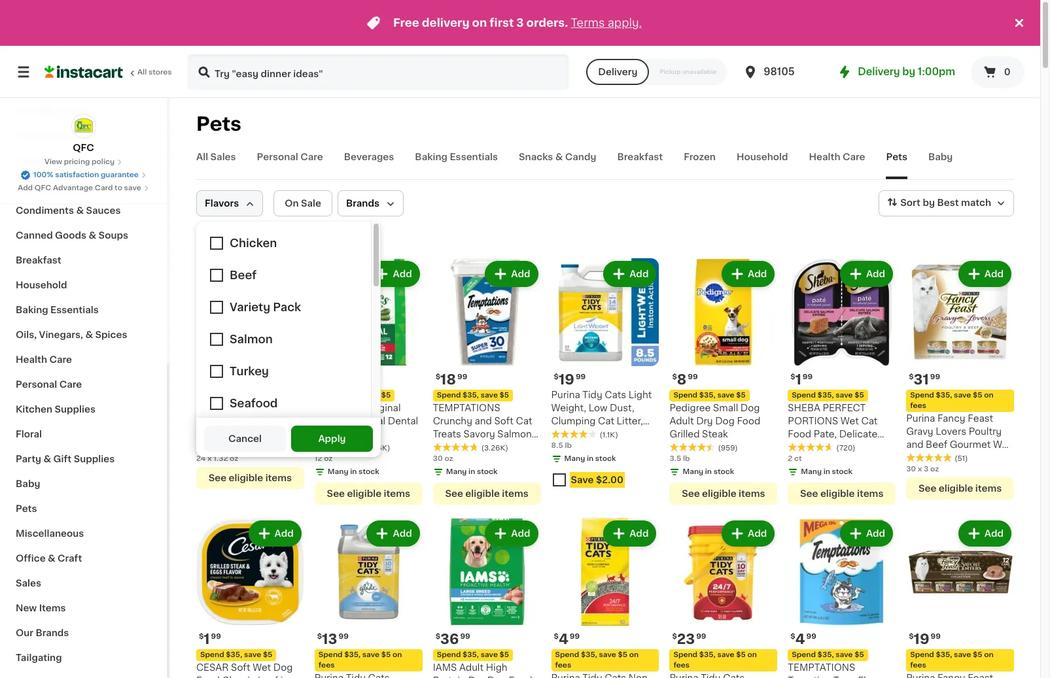Task type: locate. For each thing, give the bounding box(es) containing it.
all stores
[[137, 69, 172, 76]]

treats inside "greenies original regular natural dental dog treats"
[[336, 430, 365, 439]]

0 vertical spatial supplies
[[55, 405, 96, 414]]

1 horizontal spatial purina
[[906, 414, 935, 423]]

see down 30 x 3 oz
[[919, 484, 937, 493]]

supplies up floral link
[[55, 405, 96, 414]]

1 vertical spatial supplies
[[74, 455, 115, 464]]

food up ct
[[788, 430, 811, 439]]

by inside delivery by 1:00pm link
[[902, 67, 915, 77]]

food down small at the bottom right of page
[[737, 417, 760, 426]]

soft up classic
[[231, 663, 250, 672]]

4 for spend $35, save $5 on fees
[[559, 633, 568, 646]]

all up flavors
[[196, 152, 208, 162]]

2 sheba from the left
[[788, 404, 820, 413]]

pets up sort
[[886, 152, 908, 162]]

1 sheba from the left
[[196, 404, 229, 413]]

salmon
[[497, 430, 532, 439], [788, 443, 822, 452]]

0 horizontal spatial breakfast
[[16, 256, 61, 265]]

qfc down 100%
[[35, 185, 51, 192]]

high
[[486, 663, 507, 672]]

1 horizontal spatial baby
[[928, 152, 953, 162]]

party & gift supplies link
[[8, 447, 159, 472]]

see for 8
[[682, 489, 700, 498]]

perfect up variety
[[231, 404, 274, 413]]

see eligible items button
[[196, 467, 304, 489], [906, 478, 1014, 500], [315, 483, 422, 505], [433, 483, 541, 505], [670, 483, 778, 505], [788, 483, 896, 505]]

2 vertical spatial pets
[[16, 504, 37, 514]]

stock
[[595, 455, 616, 463], [359, 468, 379, 476], [477, 468, 498, 476], [714, 468, 734, 476], [832, 468, 853, 476]]

delivery left the 1:00pm
[[858, 67, 900, 77]]

0 horizontal spatial 18
[[204, 373, 219, 387]]

spend for temptations tempting tuna flavo
[[792, 652, 816, 659]]

wet inside sheba perfect portions wet cat food pate variety pack, savory chicken and roasted turkey entrees
[[249, 417, 267, 426]]

frozen link
[[684, 150, 716, 179]]

all sales link
[[196, 150, 236, 179]]

brands down beverages link at left top
[[346, 199, 380, 208]]

treats
[[336, 430, 365, 439], [433, 430, 461, 439]]

delivery
[[422, 18, 470, 28]]

supplies down floral link
[[74, 455, 115, 464]]

0 vertical spatial dry
[[16, 181, 33, 190]]

treats down regular
[[336, 430, 365, 439]]

temptations
[[433, 404, 500, 413], [788, 663, 855, 672]]

dry down liquor
[[16, 181, 33, 190]]

1 $ 4 99 from the left
[[554, 633, 580, 646]]

and down pack,
[[196, 456, 214, 465]]

30 down flavor
[[433, 455, 443, 463]]

in for 18
[[469, 468, 475, 476]]

0 vertical spatial household
[[737, 152, 788, 162]]

items for 99
[[265, 474, 292, 483]]

purina tidy cats light weight, low dust, clumping cat litter, lightweight instant action cat litter
[[551, 391, 652, 452]]

0 vertical spatial savory
[[464, 430, 495, 439]]

by inside best match sort by field
[[923, 198, 935, 208]]

and down gravy
[[906, 440, 924, 449]]

cider
[[50, 132, 76, 141]]

action
[[551, 443, 581, 452]]

savory up roasted on the bottom left
[[223, 443, 255, 452]]

0 horizontal spatial purina
[[551, 391, 580, 400]]

2 4 from the left
[[795, 633, 805, 646]]

19 for spend
[[914, 633, 930, 646]]

see eligible items for 99
[[209, 474, 292, 483]]

x down gravy
[[918, 466, 922, 473]]

many down action
[[564, 455, 585, 463]]

1 vertical spatial 1
[[204, 633, 210, 646]]

& right beer
[[40, 132, 48, 141]]

many for 8
[[683, 468, 703, 476]]

see eligible items button for 31
[[906, 478, 1014, 500]]

on for 4
[[629, 652, 639, 659]]

product group containing add
[[315, 258, 422, 505]]

1 up cesar at the left bottom of page
[[204, 633, 210, 646]]

0 horizontal spatial $ 4 99
[[554, 633, 580, 646]]

temptations crunchy and soft cat treats savory salmon flavor
[[433, 404, 532, 452]]

0 horizontal spatial 19
[[559, 373, 574, 387]]

19 for purina
[[559, 373, 574, 387]]

dog for iams adult high protein dry dog foo
[[487, 676, 507, 679]]

essentials up oils, vinegars, & spices
[[50, 306, 99, 315]]

99 inside $ 8 99
[[688, 374, 698, 381]]

spend $35, save $5 on fees for 23
[[674, 652, 757, 669]]

floral link
[[8, 422, 159, 447]]

household right frozen
[[737, 152, 788, 162]]

soups
[[99, 231, 128, 240]]

purina up gravy
[[906, 414, 935, 423]]

1 vertical spatial dry
[[696, 417, 713, 426]]

1 horizontal spatial household
[[737, 152, 788, 162]]

temptations inside 'temptations crunchy and soft cat treats savory salmon flavor'
[[433, 404, 500, 413]]

items
[[265, 474, 292, 483], [975, 484, 1002, 493], [384, 489, 410, 498], [502, 489, 529, 498], [739, 489, 765, 498], [857, 489, 884, 498]]

goods down 100%
[[35, 181, 67, 190]]

1 vertical spatial purina
[[906, 414, 935, 423]]

delivery down apply. at the right of page
[[598, 67, 638, 77]]

in down entree
[[824, 468, 830, 476]]

1 18 from the left
[[204, 373, 219, 387]]

18 99
[[204, 373, 231, 387]]

save
[[124, 185, 141, 192], [244, 392, 261, 399], [362, 392, 380, 399], [481, 392, 498, 399], [717, 392, 735, 399], [836, 392, 853, 399], [954, 392, 971, 399], [244, 652, 261, 659], [362, 652, 380, 659], [481, 652, 498, 659], [599, 652, 616, 659], [717, 652, 735, 659], [836, 652, 853, 659], [954, 652, 971, 659]]

cancel button
[[204, 426, 286, 452]]

spend $35, save $5 up small at the bottom right of page
[[674, 392, 746, 399]]

2 vertical spatial dry
[[468, 676, 485, 679]]

1 vertical spatial and
[[906, 440, 924, 449]]

1 horizontal spatial salmon
[[788, 443, 822, 452]]

100%
[[33, 171, 53, 179]]

1 perfect from the left
[[231, 404, 274, 413]]

miscellaneous link
[[8, 521, 159, 546]]

purina for 19
[[551, 391, 580, 400]]

treats inside 'temptations crunchy and soft cat treats savory salmon flavor'
[[433, 430, 461, 439]]

adult inside pedigree small dog adult dry dog food grilled steak
[[670, 417, 694, 426]]

in up save $2.00
[[587, 455, 594, 463]]

see eligible items button for 1
[[788, 483, 896, 505]]

$5
[[263, 392, 272, 399], [381, 392, 391, 399], [500, 392, 509, 399], [736, 392, 746, 399], [855, 392, 864, 399], [973, 392, 982, 399], [263, 652, 272, 659], [381, 652, 391, 659], [500, 652, 509, 659], [618, 652, 627, 659], [736, 652, 746, 659], [855, 652, 864, 659], [973, 652, 982, 659]]

1 horizontal spatial x
[[918, 466, 922, 473]]

product group containing 31
[[906, 258, 1014, 500]]

0 vertical spatial and
[[475, 417, 492, 426]]

(38.6k)
[[363, 445, 390, 452]]

0 horizontal spatial savory
[[223, 443, 255, 452]]

beef
[[926, 440, 948, 449]]

delivery by 1:00pm link
[[837, 64, 955, 80]]

$5 for iams adult high protein dry dog foo
[[500, 652, 509, 659]]

items
[[39, 604, 66, 613]]

1 vertical spatial baking essentials
[[16, 306, 99, 315]]

99 inside $ 31 99
[[930, 374, 940, 381]]

many in stock down 30 oz
[[446, 468, 498, 476]]

0 horizontal spatial sales
[[16, 579, 41, 588]]

cat inside 'temptations crunchy and soft cat treats savory salmon flavor'
[[516, 417, 532, 426]]

31
[[914, 373, 929, 387]]

$ inside $ 23 99
[[672, 633, 677, 640]]

2 treats from the left
[[433, 430, 461, 439]]

on inside limited time offer region
[[472, 18, 487, 28]]

personal care link
[[257, 150, 323, 179], [8, 372, 159, 397]]

temptations inside temptations tempting tuna flavo
[[788, 663, 855, 672]]

1 vertical spatial adult
[[459, 663, 484, 672]]

1 horizontal spatial baking
[[415, 152, 448, 162]]

0 vertical spatial health care
[[809, 152, 865, 162]]

1 vertical spatial $ 1 99
[[199, 633, 221, 646]]

by left the 1:00pm
[[902, 67, 915, 77]]

0 vertical spatial sales
[[210, 152, 236, 162]]

0 horizontal spatial lb
[[565, 442, 572, 449]]

99 inside $ 18 99
[[457, 374, 467, 381]]

brands down items
[[36, 629, 69, 638]]

dog inside "cesar soft wet dog food classic loaf i"
[[273, 663, 293, 672]]

0 horizontal spatial baby
[[16, 480, 40, 489]]

many down 30 oz
[[446, 468, 467, 476]]

many
[[564, 455, 585, 463], [328, 468, 348, 476], [446, 468, 467, 476], [683, 468, 703, 476], [801, 468, 822, 476]]

dog inside iams adult high protein dry dog foo
[[487, 676, 507, 679]]

add
[[18, 185, 33, 192], [393, 270, 412, 279], [511, 270, 530, 279], [630, 270, 649, 279], [748, 270, 767, 279], [866, 270, 885, 279], [985, 270, 1004, 279], [275, 529, 294, 538], [393, 529, 412, 538], [511, 529, 530, 538], [630, 529, 649, 538], [748, 529, 767, 538], [866, 529, 885, 538], [985, 529, 1004, 538]]

oz down flavor
[[445, 455, 453, 463]]

spend $35, save $5 on fees for 4
[[555, 652, 639, 669]]

1 horizontal spatial 18
[[440, 373, 456, 387]]

3 inside product group
[[924, 466, 929, 473]]

on for 23
[[748, 652, 757, 659]]

product group
[[196, 258, 304, 489], [315, 258, 422, 505], [433, 258, 541, 505], [551, 258, 659, 493], [670, 258, 778, 505], [788, 258, 896, 505], [906, 258, 1014, 500], [196, 518, 304, 679], [315, 518, 422, 679], [433, 518, 541, 679], [551, 518, 659, 679], [670, 518, 778, 679], [788, 518, 896, 679], [906, 518, 1014, 679]]

spend $35, save $5
[[200, 392, 272, 399], [319, 392, 391, 399], [437, 392, 509, 399], [674, 392, 746, 399], [792, 392, 864, 399], [200, 652, 272, 659], [437, 652, 509, 659], [792, 652, 864, 659]]

2 horizontal spatial and
[[906, 440, 924, 449]]

condiments & sauces
[[16, 206, 121, 215]]

on for 31
[[984, 392, 994, 399]]

0 horizontal spatial treats
[[336, 430, 365, 439]]

food
[[737, 417, 760, 426], [196, 430, 220, 439], [788, 430, 811, 439], [925, 453, 949, 463], [196, 676, 220, 679]]

purina fancy feast gravy lovers poultry and beef gourmet wet cat food
[[906, 414, 1012, 463]]

(720)
[[836, 445, 856, 452]]

baking essentials
[[415, 152, 498, 162], [16, 306, 99, 315]]

goods down condiments & sauces
[[55, 231, 86, 240]]

1 horizontal spatial $ 1 99
[[791, 373, 813, 387]]

free delivery on first 3 orders. terms apply.
[[393, 18, 642, 28]]

office
[[16, 554, 46, 563]]

pets up all sales
[[196, 115, 241, 133]]

personal care up kitchen supplies on the bottom left of page
[[16, 380, 82, 389]]

1 horizontal spatial sales
[[210, 152, 236, 162]]

1 horizontal spatial $ 4 99
[[791, 633, 816, 646]]

0 horizontal spatial personal
[[16, 380, 57, 389]]

0 horizontal spatial 3
[[516, 18, 524, 28]]

portions inside sheba perfect portions wet cat food pate, delicate salmon entree
[[788, 417, 838, 426]]

our brands
[[16, 629, 69, 638]]

0 vertical spatial qfc
[[73, 143, 94, 152]]

first
[[490, 18, 514, 28]]

terms apply. link
[[571, 18, 642, 28]]

1 vertical spatial personal care
[[16, 380, 82, 389]]

$ 1 99 for sheba perfect portions wet cat food pate, delicate salmon entree
[[791, 373, 813, 387]]

pate,
[[814, 430, 837, 439]]

dog down high
[[487, 676, 507, 679]]

1 treats from the left
[[336, 430, 365, 439]]

many down 3.5 lb
[[683, 468, 703, 476]]

add button
[[368, 262, 419, 286], [486, 262, 537, 286], [605, 262, 655, 286], [723, 262, 774, 286], [841, 262, 892, 286], [960, 262, 1010, 286], [250, 522, 300, 546], [368, 522, 419, 546], [486, 522, 537, 546], [605, 522, 655, 546], [723, 522, 774, 546], [841, 522, 892, 546], [960, 522, 1010, 546]]

1 horizontal spatial perfect
[[823, 404, 866, 413]]

in down 'temptations crunchy and soft cat treats savory salmon flavor' at the bottom of page
[[469, 468, 475, 476]]

2 vertical spatial and
[[196, 456, 214, 465]]

dog down small at the bottom right of page
[[715, 417, 735, 426]]

2 horizontal spatial dry
[[696, 417, 713, 426]]

and inside 'temptations crunchy and soft cat treats savory salmon flavor'
[[475, 417, 492, 426]]

clumping
[[551, 417, 596, 426]]

soft
[[494, 417, 514, 426], [231, 663, 250, 672]]

lb right 8.5
[[565, 442, 572, 449]]

litter,
[[617, 417, 643, 426]]

1 horizontal spatial 30
[[906, 466, 916, 473]]

satisfaction
[[55, 171, 99, 179]]

0 horizontal spatial brands
[[36, 629, 69, 638]]

many in stock for 8
[[683, 468, 734, 476]]

1 horizontal spatial dry
[[468, 676, 485, 679]]

eligible down (51)
[[939, 484, 973, 493]]

see eligible items for 8
[[682, 489, 765, 498]]

1 vertical spatial temptations
[[788, 663, 855, 672]]

wet inside "cesar soft wet dog food classic loaf i"
[[253, 663, 271, 672]]

23
[[677, 633, 695, 646]]

eligible for 99
[[229, 474, 263, 483]]

1 horizontal spatial lb
[[683, 455, 690, 463]]

oz
[[230, 455, 238, 463], [324, 455, 333, 463], [445, 455, 453, 463], [930, 466, 939, 473]]

dry inside pedigree small dog adult dry dog food grilled steak
[[696, 417, 713, 426]]

many in stock down entree
[[801, 468, 853, 476]]

0 vertical spatial $ 1 99
[[791, 373, 813, 387]]

0 horizontal spatial baby link
[[8, 472, 159, 497]]

0 horizontal spatial temptations
[[433, 404, 500, 413]]

items for 1
[[857, 489, 884, 498]]

1 vertical spatial household
[[16, 281, 67, 290]]

limited time offer region
[[0, 0, 1012, 46]]

see for 18
[[445, 489, 463, 498]]

0 horizontal spatial adult
[[459, 663, 484, 672]]

household link down canned goods & soups link
[[8, 273, 159, 298]]

0 vertical spatial 1
[[795, 373, 801, 387]]

cat inside sheba perfect portions wet cat food pate, delicate salmon entree
[[861, 417, 878, 426]]

portions
[[196, 417, 247, 426], [788, 417, 838, 426]]

essentials left snacks
[[450, 152, 498, 162]]

1 vertical spatial health
[[16, 355, 47, 364]]

fees for 19
[[910, 662, 926, 669]]

many down ct
[[801, 468, 822, 476]]

qfc logo image
[[71, 114, 96, 139]]

0 vertical spatial baking essentials
[[415, 152, 498, 162]]

2 ct
[[788, 455, 802, 463]]

0 horizontal spatial sheba
[[196, 404, 229, 413]]

1 vertical spatial 3
[[924, 466, 929, 473]]

wet down poultry
[[993, 440, 1012, 449]]

flavor
[[433, 443, 461, 452]]

spend $35, save $5 for pate,
[[792, 392, 864, 399]]

purina inside purina fancy feast gravy lovers poultry and beef gourmet wet cat food
[[906, 414, 935, 423]]

stock for 8
[[714, 468, 734, 476]]

dry goods & pasta
[[16, 181, 105, 190]]

1 horizontal spatial temptations
[[788, 663, 855, 672]]

0 vertical spatial 3
[[516, 18, 524, 28]]

see eligible items button for 99
[[196, 467, 304, 489]]

$ 1 99 up cesar at the left bottom of page
[[199, 633, 221, 646]]

0 vertical spatial all
[[137, 69, 147, 76]]

health care link
[[809, 150, 865, 179], [8, 347, 159, 372]]

light
[[629, 391, 652, 400]]

4
[[559, 633, 568, 646], [795, 633, 805, 646]]

2 18 from the left
[[440, 373, 456, 387]]

baking up oils,
[[16, 306, 48, 315]]

in for 1
[[824, 468, 830, 476]]

0 horizontal spatial salmon
[[497, 430, 532, 439]]

1 horizontal spatial health care
[[809, 152, 865, 162]]

wet up delicate
[[841, 417, 859, 426]]

iams adult high protein dry dog foo
[[433, 663, 532, 679]]

dog for greenies original regular natural dental dog treats
[[315, 430, 334, 439]]

household down canned
[[16, 281, 67, 290]]

personal care up on
[[257, 152, 323, 162]]

1 horizontal spatial qfc
[[73, 143, 94, 152]]

items for 18
[[502, 489, 529, 498]]

qfc link
[[71, 114, 96, 154]]

spend $35, save $5 for pate
[[200, 392, 272, 399]]

1 vertical spatial $ 19 99
[[909, 633, 941, 646]]

pets
[[196, 115, 241, 133], [886, 152, 908, 162], [16, 504, 37, 514]]

spend $35, save $5 on fees for 31
[[910, 392, 994, 410]]

dry right protein
[[468, 676, 485, 679]]

3 down beef
[[924, 466, 929, 473]]

on for 13
[[393, 652, 402, 659]]

delivery inside button
[[598, 67, 638, 77]]

1 vertical spatial personal
[[16, 380, 57, 389]]

30 down gravy
[[906, 466, 916, 473]]

dry for 36
[[468, 676, 485, 679]]

dog inside "greenies original regular natural dental dog treats"
[[315, 430, 334, 439]]

1 4 from the left
[[559, 633, 568, 646]]

food up pack,
[[196, 430, 220, 439]]

eligible down (3.26k)
[[465, 489, 500, 498]]

spend $35, save $5 up sheba perfect portions wet cat food pate, delicate salmon entree
[[792, 392, 864, 399]]

stores
[[148, 69, 172, 76]]

99 inside 18 99
[[221, 374, 231, 381]]

1 horizontal spatial sheba
[[788, 404, 820, 413]]

spend for sheba perfect portions wet cat food pate, delicate salmon entree
[[792, 392, 816, 399]]

& down add qfc advantage card to save link
[[76, 206, 84, 215]]

2 perfect from the left
[[823, 404, 866, 413]]

dry up steak
[[696, 417, 713, 426]]

spend $35, save $5 up greenies
[[319, 392, 391, 399]]

1 horizontal spatial breakfast
[[617, 152, 663, 162]]

0 horizontal spatial all
[[137, 69, 147, 76]]

on for 19
[[984, 652, 994, 659]]

pate
[[222, 430, 243, 439]]

supplies
[[55, 405, 96, 414], [74, 455, 115, 464]]

fees
[[910, 402, 926, 410], [319, 662, 335, 669], [555, 662, 571, 669], [674, 662, 690, 669], [910, 662, 926, 669]]

baby up best
[[928, 152, 953, 162]]

dry inside iams adult high protein dry dog foo
[[468, 676, 485, 679]]

treats up flavor
[[433, 430, 461, 439]]

perfect inside sheba perfect portions wet cat food pate variety pack, savory chicken and roasted turkey entrees
[[231, 404, 274, 413]]

new items
[[16, 604, 66, 613]]

0 horizontal spatial health care link
[[8, 347, 159, 372]]

1 vertical spatial baking
[[16, 306, 48, 315]]

dog right small at the bottom right of page
[[741, 404, 760, 413]]

food inside sheba perfect portions wet cat food pate, delicate salmon entree
[[788, 430, 811, 439]]

see eligible items button down (3.26k)
[[433, 483, 541, 505]]

30 inside product group
[[906, 466, 916, 473]]

adult up grilled
[[670, 417, 694, 426]]

product group containing 13
[[315, 518, 422, 679]]

sheba up pate,
[[788, 404, 820, 413]]

see eligible items button down (959)
[[670, 483, 778, 505]]

classic
[[222, 676, 256, 679]]

personal up on
[[257, 152, 298, 162]]

x inside product group
[[918, 466, 922, 473]]

food down beef
[[925, 453, 949, 463]]

protein
[[433, 676, 466, 679]]

breakfast link down canned goods & soups
[[8, 248, 159, 273]]

1 horizontal spatial portions
[[788, 417, 838, 426]]

$
[[436, 374, 440, 381], [554, 374, 559, 381], [672, 374, 677, 381], [791, 374, 795, 381], [909, 374, 914, 381], [199, 633, 204, 640], [317, 633, 322, 640], [436, 633, 440, 640], [554, 633, 559, 640], [672, 633, 677, 640], [791, 633, 795, 640], [909, 633, 914, 640]]

perfect inside sheba perfect portions wet cat food pate, delicate salmon entree
[[823, 404, 866, 413]]

1 vertical spatial health care
[[16, 355, 72, 364]]

household link
[[737, 150, 788, 179], [8, 273, 159, 298]]

0 vertical spatial essentials
[[450, 152, 498, 162]]

$ inside $ 13 99
[[317, 633, 322, 640]]

qfc
[[73, 143, 94, 152], [35, 185, 51, 192]]

see eligible items down (3.26k)
[[445, 489, 529, 498]]

eligible for 1
[[820, 489, 855, 498]]

$35, for sheba perfect portions wet cat food pate, delicate salmon entree
[[818, 392, 834, 399]]

None search field
[[187, 54, 569, 90]]

personal up kitchen
[[16, 380, 57, 389]]

savory up (3.26k)
[[464, 430, 495, 439]]

salmon inside sheba perfect portions wet cat food pate, delicate salmon entree
[[788, 443, 822, 452]]

floral
[[16, 430, 42, 439]]

by for delivery
[[902, 67, 915, 77]]

by
[[902, 67, 915, 77], [923, 198, 935, 208]]

baby link up best
[[928, 150, 953, 179]]

sheba inside sheba perfect portions wet cat food pate variety pack, savory chicken and roasted turkey entrees
[[196, 404, 229, 413]]

0 horizontal spatial $ 1 99
[[199, 633, 221, 646]]

eligible down the (38.6k)
[[347, 489, 382, 498]]

see down 3.5 lb
[[682, 489, 700, 498]]

0 horizontal spatial and
[[196, 456, 214, 465]]

see for 31
[[919, 484, 937, 493]]

1 for sheba
[[795, 373, 801, 387]]

adult up protein
[[459, 663, 484, 672]]

stock for 1
[[832, 468, 853, 476]]

1 horizontal spatial 1
[[795, 373, 801, 387]]

2 portions from the left
[[788, 417, 838, 426]]

1 vertical spatial salmon
[[788, 443, 822, 452]]

sheba inside sheba perfect portions wet cat food pate, delicate salmon entree
[[788, 404, 820, 413]]

lb inside product group
[[683, 455, 690, 463]]

in for 8
[[705, 468, 712, 476]]

instant
[[609, 430, 641, 439]]

x right '24'
[[207, 455, 212, 463]]

2 $ 4 99 from the left
[[791, 633, 816, 646]]

see down 24 x 1.32 oz
[[209, 474, 227, 483]]

see eligible items down roasted on the bottom left
[[209, 474, 292, 483]]

1 horizontal spatial health care link
[[809, 150, 865, 179]]

purina inside purina tidy cats light weight, low dust, clumping cat litter, lightweight instant action cat litter
[[551, 391, 580, 400]]

portions inside sheba perfect portions wet cat food pate variety pack, savory chicken and roasted turkey entrees
[[196, 417, 247, 426]]

delivery for delivery by 1:00pm
[[858, 67, 900, 77]]

perfect for 1
[[823, 404, 866, 413]]

wet up loaf
[[253, 663, 271, 672]]

1 horizontal spatial savory
[[464, 430, 495, 439]]

baby down party
[[16, 480, 40, 489]]

salmon up ct
[[788, 443, 822, 452]]

x for 31
[[918, 466, 922, 473]]

$35, for iams adult high protein dry dog foo
[[463, 652, 479, 659]]

$35, for temptations crunchy and soft cat treats savory salmon flavor
[[463, 392, 479, 399]]

1 horizontal spatial personal care
[[257, 152, 323, 162]]

sales up flavors
[[210, 152, 236, 162]]

cancel
[[228, 434, 262, 444]]

19
[[559, 373, 574, 387], [914, 633, 930, 646]]

$ 4 99 for spend $35, save $5
[[791, 633, 816, 646]]

temptations up tempting
[[788, 663, 855, 672]]

pets link up sort
[[886, 150, 908, 179]]

see eligible items button down the (720)
[[788, 483, 896, 505]]

product group containing 8
[[670, 258, 778, 505]]

turkey
[[257, 456, 288, 465]]

1 vertical spatial personal care link
[[8, 372, 159, 397]]

qfc up view pricing policy 'link'
[[73, 143, 94, 152]]

many in stock down (959)
[[683, 468, 734, 476]]

best match
[[937, 198, 991, 208]]

0 horizontal spatial portions
[[196, 417, 247, 426]]

spices
[[95, 330, 127, 340]]

brands inside 'dropdown button'
[[346, 199, 380, 208]]

1 horizontal spatial brands
[[346, 199, 380, 208]]

sheba for 99
[[196, 404, 229, 413]]

1 portions from the left
[[196, 417, 247, 426]]

3 inside limited time offer region
[[516, 18, 524, 28]]

wet inside purina fancy feast gravy lovers poultry and beef gourmet wet cat food
[[993, 440, 1012, 449]]

snacks & candy
[[519, 152, 596, 162]]



Task type: describe. For each thing, give the bounding box(es) containing it.
0 horizontal spatial dry
[[16, 181, 33, 190]]

see eligible items button for 8
[[670, 483, 778, 505]]

stock down "litter"
[[595, 455, 616, 463]]

$5 for temptations crunchy and soft cat treats savory salmon flavor
[[500, 392, 509, 399]]

4 for spend $35, save $5
[[795, 633, 805, 646]]

0 horizontal spatial breakfast link
[[8, 248, 159, 273]]

sheba perfect portions wet cat food pate, delicate salmon entree
[[788, 404, 878, 452]]

0 horizontal spatial pets
[[16, 504, 37, 514]]

many down 12 oz
[[328, 468, 348, 476]]

crunchy
[[433, 417, 472, 426]]

see eligible items button for 18
[[433, 483, 541, 505]]

$2.00
[[596, 476, 623, 485]]

1 horizontal spatial beverages
[[344, 152, 394, 162]]

spend $35, save $5 up iams adult high protein dry dog foo
[[437, 652, 509, 659]]

spend $35, save $5 on fees for 13
[[319, 652, 402, 669]]

dog for pedigree small dog adult dry dog food grilled steak
[[715, 417, 735, 426]]

cat inside sheba perfect portions wet cat food pate variety pack, savory chicken and roasted turkey entrees
[[270, 417, 286, 426]]

$ inside $ 8 99
[[672, 374, 677, 381]]

condiments & sauces link
[[8, 198, 159, 223]]

food inside sheba perfect portions wet cat food pate variety pack, savory chicken and roasted turkey entrees
[[196, 430, 220, 439]]

$35, for purina fancy feast gravy lovers poultry and beef gourmet wet cat food
[[936, 392, 952, 399]]

see eligible items down the (38.6k)
[[327, 489, 410, 498]]

& left candy
[[555, 152, 563, 162]]

3.5 lb
[[670, 455, 690, 463]]

tidy
[[583, 391, 602, 400]]

tempting
[[788, 676, 831, 679]]

lovers
[[936, 427, 966, 436]]

our brands link
[[8, 621, 159, 646]]

household inside "link"
[[16, 281, 67, 290]]

1 vertical spatial brands
[[36, 629, 69, 638]]

fees for 13
[[319, 662, 335, 669]]

$35, for temptations tempting tuna flavo
[[818, 652, 834, 659]]

$5 for sheba perfect portions wet cat food pate, delicate salmon entree
[[855, 392, 864, 399]]

$5 for greenies original regular natural dental dog treats
[[381, 392, 391, 399]]

oz down beef
[[930, 466, 939, 473]]

spend for iams adult high protein dry dog foo
[[437, 652, 461, 659]]

weight,
[[551, 404, 586, 413]]

$5 for cesar soft wet dog food classic loaf i
[[263, 652, 272, 659]]

$ 36 99
[[436, 633, 470, 646]]

& left spices
[[85, 330, 93, 340]]

and inside sheba perfect portions wet cat food pate variety pack, savory chicken and roasted turkey entrees
[[196, 456, 214, 465]]

$5 for temptations tempting tuna flavo
[[855, 652, 864, 659]]

product group containing 23
[[670, 518, 778, 679]]

1:00pm
[[918, 67, 955, 77]]

party
[[16, 455, 41, 464]]

see eligible items button down the (38.6k)
[[315, 483, 422, 505]]

card
[[95, 185, 113, 192]]

spend for temptations crunchy and soft cat treats savory salmon flavor
[[437, 392, 461, 399]]

(51)
[[955, 455, 968, 463]]

soft inside 'temptations crunchy and soft cat treats savory salmon flavor'
[[494, 417, 514, 426]]

add qfc advantage card to save
[[18, 185, 141, 192]]

canned
[[16, 231, 53, 240]]

to
[[115, 185, 122, 192]]

oz right 12
[[324, 455, 333, 463]]

many in stock for 1
[[801, 468, 853, 476]]

99 inside $ 36 99
[[460, 633, 470, 640]]

liquor link
[[8, 149, 159, 173]]

soft inside "cesar soft wet dog food classic loaf i"
[[231, 663, 250, 672]]

grilled
[[670, 430, 700, 439]]

lb for spend $35, save $5
[[683, 455, 690, 463]]

pedigree
[[670, 404, 711, 413]]

loaf
[[258, 676, 278, 679]]

frozen
[[684, 152, 716, 162]]

100% satisfaction guarantee
[[33, 171, 139, 179]]

0 horizontal spatial baking essentials link
[[8, 298, 159, 323]]

1 horizontal spatial personal
[[257, 152, 298, 162]]

beer
[[16, 132, 38, 141]]

$ inside $ 18 99
[[436, 374, 440, 381]]

flavors button
[[196, 190, 263, 217]]

spend $35, save $5 up temptations tempting tuna flavo
[[792, 652, 864, 659]]

spend $35, save $5 for savory
[[437, 392, 509, 399]]

sort by
[[901, 198, 935, 208]]

x for 99
[[207, 455, 212, 463]]

fees for 4
[[555, 662, 571, 669]]

oils,
[[16, 330, 37, 340]]

30 oz
[[433, 455, 453, 463]]

see for 1
[[800, 489, 818, 498]]

condiments
[[16, 206, 74, 215]]

view pricing policy
[[44, 158, 115, 166]]

beer & cider
[[16, 132, 76, 141]]

1 horizontal spatial personal care link
[[257, 150, 323, 179]]

goods for dry
[[35, 181, 67, 190]]

$ 13 99
[[317, 633, 349, 646]]

many in stock down 12 oz
[[328, 468, 379, 476]]

0 horizontal spatial baking essentials
[[16, 306, 99, 315]]

1 horizontal spatial baking essentials
[[415, 152, 498, 162]]

in down apply button
[[350, 468, 357, 476]]

new
[[16, 604, 37, 613]]

office & craft
[[16, 554, 82, 563]]

$ 1 99 for cesar soft wet dog food classic loaf i
[[199, 633, 221, 646]]

pedigree small dog adult dry dog food grilled steak
[[670, 404, 760, 439]]

& left soups
[[89, 231, 96, 240]]

sheba for 1
[[788, 404, 820, 413]]

$ inside $ 31 99
[[909, 374, 914, 381]]

stock for 18
[[477, 468, 498, 476]]

1 vertical spatial pets
[[886, 152, 908, 162]]

& left gift
[[43, 455, 51, 464]]

purina for spend $35, save $5 on fees
[[906, 414, 935, 423]]

tailgating link
[[8, 646, 159, 671]]

food inside purina fancy feast gravy lovers poultry and beef gourmet wet cat food
[[925, 453, 949, 463]]

steak
[[702, 430, 728, 439]]

$35, for cesar soft wet dog food classic loaf i
[[226, 652, 242, 659]]

& down satisfaction
[[69, 181, 76, 190]]

wet inside sheba perfect portions wet cat food pate, delicate salmon entree
[[841, 417, 859, 426]]

1 horizontal spatial breakfast link
[[617, 150, 663, 179]]

$ 19 99 for spend
[[909, 633, 941, 646]]

cat inside purina fancy feast gravy lovers poultry and beef gourmet wet cat food
[[906, 453, 923, 463]]

eligible for 8
[[702, 489, 737, 498]]

$35, for sheba perfect portions wet cat food pate variety pack, savory chicken and roasted turkey entrees
[[226, 392, 242, 399]]

salmon inside 'temptations crunchy and soft cat treats savory salmon flavor'
[[497, 430, 532, 439]]

food inside "cesar soft wet dog food classic loaf i"
[[196, 676, 220, 679]]

(3.26k)
[[481, 445, 508, 452]]

1 horizontal spatial pets link
[[886, 150, 908, 179]]

1 horizontal spatial household link
[[737, 150, 788, 179]]

0 vertical spatial baby
[[928, 152, 953, 162]]

office & craft link
[[8, 546, 159, 571]]

all for all stores
[[137, 69, 147, 76]]

(1.1k)
[[600, 432, 618, 439]]

many for 1
[[801, 468, 822, 476]]

& left the craft
[[48, 554, 55, 563]]

stock down the (38.6k)
[[359, 468, 379, 476]]

spend for cesar soft wet dog food classic loaf i
[[200, 652, 224, 659]]

all for all sales
[[196, 152, 208, 162]]

perfect for 99
[[231, 404, 274, 413]]

0 horizontal spatial household link
[[8, 273, 159, 298]]

0 horizontal spatial health care
[[16, 355, 72, 364]]

$21.99 element
[[315, 372, 422, 389]]

spend for sheba perfect portions wet cat food pate variety pack, savory chicken and roasted turkey entrees
[[200, 392, 224, 399]]

0 vertical spatial baking essentials link
[[415, 150, 498, 179]]

instacart logo image
[[44, 64, 123, 80]]

natural
[[352, 417, 386, 426]]

0 horizontal spatial essentials
[[50, 306, 99, 315]]

2
[[788, 455, 793, 463]]

3.5
[[670, 455, 681, 463]]

0 horizontal spatial personal care link
[[8, 372, 159, 397]]

sale
[[301, 199, 321, 208]]

guarantee
[[101, 171, 139, 179]]

$5 for sheba perfect portions wet cat food pate variety pack, savory chicken and roasted turkey entrees
[[263, 392, 272, 399]]

0 vertical spatial beverages
[[41, 107, 91, 116]]

many in stock for 18
[[446, 468, 498, 476]]

see for 99
[[209, 474, 227, 483]]

many for 18
[[446, 468, 467, 476]]

kitchen supplies
[[16, 405, 96, 414]]

gravy
[[906, 427, 933, 436]]

see eligible items for 31
[[919, 484, 1002, 493]]

savory inside 'temptations crunchy and soft cat treats savory salmon flavor'
[[464, 430, 495, 439]]

oz right 1.32
[[230, 455, 238, 463]]

0 vertical spatial health
[[809, 152, 840, 162]]

Search field
[[188, 55, 568, 89]]

goods for canned
[[55, 231, 86, 240]]

0
[[1004, 67, 1011, 77]]

1 vertical spatial qfc
[[35, 185, 51, 192]]

spend $35, save $5 for food
[[674, 392, 746, 399]]

savory inside sheba perfect portions wet cat food pate variety pack, savory chicken and roasted turkey entrees
[[223, 443, 255, 452]]

sauces
[[86, 206, 121, 215]]

beverages link
[[344, 150, 394, 179]]

8.5 lb
[[551, 442, 572, 449]]

0 vertical spatial baby link
[[928, 150, 953, 179]]

cesar soft wet dog food classic loaf i
[[196, 663, 298, 679]]

variety
[[245, 430, 277, 439]]

12
[[315, 455, 322, 463]]

many in stock up save $2.00
[[564, 455, 616, 463]]

items for 8
[[739, 489, 765, 498]]

party & gift supplies
[[16, 455, 115, 464]]

99 inside $ 23 99
[[696, 633, 706, 640]]

cesar
[[196, 663, 229, 672]]

best
[[937, 198, 959, 208]]

delivery for delivery
[[598, 67, 638, 77]]

0 horizontal spatial baking
[[16, 306, 48, 315]]

30 for 31
[[906, 466, 916, 473]]

spend $35, save $5 for treats
[[319, 392, 391, 399]]

canned goods & soups link
[[8, 223, 159, 248]]

$ 8 99
[[672, 373, 698, 387]]

1.32
[[214, 455, 228, 463]]

tailgating
[[16, 654, 62, 663]]

30 for 18
[[433, 455, 443, 463]]

portions for 99
[[196, 417, 247, 426]]

1 vertical spatial breakfast
[[16, 256, 61, 265]]

save $2.00
[[571, 476, 623, 485]]

see down 12 oz
[[327, 489, 345, 498]]

0 vertical spatial breakfast
[[617, 152, 663, 162]]

0 vertical spatial pets
[[196, 115, 241, 133]]

dry for 8
[[696, 417, 713, 426]]

spend for pedigree small dog adult dry dog food grilled steak
[[674, 392, 698, 399]]

spend $35, save $5 for loaf
[[200, 652, 272, 659]]

product group containing 36
[[433, 518, 541, 679]]

save $2.00 button
[[551, 470, 659, 493]]

1 vertical spatial baby
[[16, 480, 40, 489]]

$ inside $ 36 99
[[436, 633, 440, 640]]

iams
[[433, 663, 457, 672]]

0 vertical spatial health care link
[[809, 150, 865, 179]]

lb for 19
[[565, 442, 572, 449]]

see eligible items for 1
[[800, 489, 884, 498]]

and inside purina fancy feast gravy lovers poultry and beef gourmet wet cat food
[[906, 440, 924, 449]]

8.5
[[551, 442, 563, 449]]

on sale
[[285, 199, 321, 208]]

food inside pedigree small dog adult dry dog food grilled steak
[[737, 417, 760, 426]]

temptations for 18
[[433, 404, 500, 413]]

$5 for pedigree small dog adult dry dog food grilled steak
[[736, 392, 746, 399]]

portions for 1
[[788, 417, 838, 426]]

1 vertical spatial health care link
[[8, 347, 159, 372]]

spend for greenies original regular natural dental dog treats
[[319, 392, 343, 399]]

Best match Sort by field
[[879, 190, 1014, 217]]

$ 19 99 for purina
[[554, 373, 586, 387]]

spend for purina fancy feast gravy lovers poultry and beef gourmet wet cat food
[[910, 392, 934, 399]]

99 inside $ 13 99
[[339, 633, 349, 640]]

30 x 3 oz
[[906, 466, 939, 473]]

by for sort
[[923, 198, 935, 208]]

0 horizontal spatial personal care
[[16, 380, 82, 389]]

hard beverages
[[16, 107, 91, 116]]

0 button
[[971, 56, 1025, 88]]

temptations for 4
[[788, 663, 855, 672]]

fancy
[[938, 414, 966, 423]]

13
[[322, 633, 337, 646]]

service type group
[[586, 59, 727, 85]]

pack,
[[196, 443, 221, 452]]

adult inside iams adult high protein dry dog foo
[[459, 663, 484, 672]]

eligible for 18
[[465, 489, 500, 498]]

1 for cesar
[[204, 633, 210, 646]]

1 vertical spatial pets link
[[8, 497, 159, 521]]

1 horizontal spatial essentials
[[450, 152, 498, 162]]

see eligible items for 18
[[445, 489, 529, 498]]

oils, vinegars, & spices
[[16, 330, 127, 340]]

98105 button
[[743, 54, 821, 90]]



Task type: vqa. For each thing, say whether or not it's contained in the screenshot.


